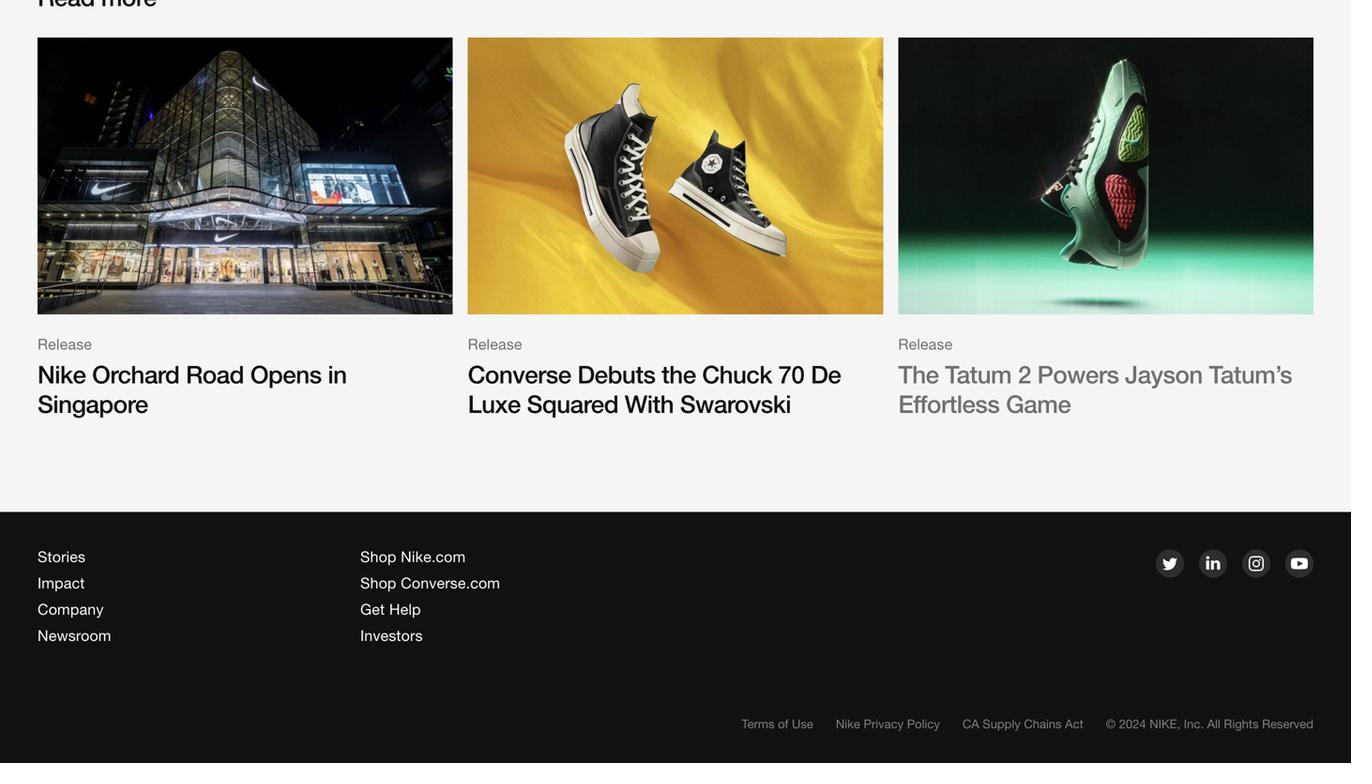 Task type: locate. For each thing, give the bounding box(es) containing it.
0 horizontal spatial release
[[38, 336, 92, 353]]

shop
[[360, 548, 397, 566], [360, 575, 397, 592]]

jayson
[[1126, 360, 1203, 389]]

terms
[[742, 717, 775, 731]]

release for nike
[[38, 336, 92, 353]]

help
[[389, 601, 421, 618]]

release inside release converse debuts the chuck 70 de luxe squared with swarovski
[[468, 336, 523, 353]]

release inside release nike orchard road opens in singapore
[[38, 336, 92, 353]]

chains
[[1024, 717, 1062, 731]]

1 vertical spatial shop
[[360, 575, 397, 592]]

tatum's
[[1210, 360, 1293, 389]]

newsroom link
[[38, 627, 111, 644]]

nike left the privacy in the right bottom of the page
[[836, 717, 861, 731]]

70
[[779, 360, 805, 389]]

ca
[[963, 717, 980, 731]]

terms of use link
[[742, 715, 814, 733]]

singapore
[[38, 389, 148, 418]]

act
[[1066, 717, 1084, 731]]

release up the singapore
[[38, 336, 92, 353]]

linkedin image
[[1202, 552, 1225, 575]]

of
[[778, 717, 789, 731]]

nike
[[38, 360, 86, 389], [836, 717, 861, 731]]

2 release from the left
[[468, 336, 523, 353]]

release
[[38, 336, 92, 353], [468, 336, 523, 353], [899, 336, 953, 353]]

2 horizontal spatial release
[[899, 336, 953, 353]]

company link
[[38, 601, 104, 618]]

policy
[[907, 717, 940, 731]]

rights
[[1224, 717, 1259, 731]]

get help link
[[360, 601, 421, 618]]

road
[[186, 360, 244, 389]]

investors link
[[360, 627, 423, 644]]

release up the on the right
[[899, 336, 953, 353]]

2024
[[1120, 717, 1147, 731]]

privacy
[[864, 717, 904, 731]]

1 release from the left
[[38, 336, 92, 353]]

shop nike.com link
[[360, 548, 466, 566]]

0 vertical spatial shop
[[360, 548, 397, 566]]

release inside 'release the tatum 2 powers jayson tatum's effortless game'
[[899, 336, 953, 353]]

stories impact company newsroom
[[38, 548, 111, 644]]

all
[[1208, 717, 1221, 731]]

powers
[[1038, 360, 1119, 389]]

converse.com
[[401, 575, 500, 592]]

game
[[1006, 389, 1071, 418]]

1 shop from the top
[[360, 548, 397, 566]]

shop nike.com shop converse.com get help investors
[[360, 548, 500, 644]]

1 vertical spatial nike
[[836, 717, 861, 731]]

1 horizontal spatial nike
[[836, 717, 861, 731]]

0 horizontal spatial nike
[[38, 360, 86, 389]]

nike.com
[[401, 548, 466, 566]]

0 vertical spatial nike
[[38, 360, 86, 389]]

de
[[811, 360, 841, 389]]

ca supply chains act link
[[963, 715, 1084, 733]]

converse chuck 70 de luxe squared image
[[468, 38, 884, 315]]

3 release from the left
[[899, 336, 953, 353]]

release up converse
[[468, 336, 523, 353]]

1 horizontal spatial release
[[468, 336, 523, 353]]

nike up the singapore
[[38, 360, 86, 389]]

nike inside release nike orchard road opens in singapore
[[38, 360, 86, 389]]

nike privacy policy link
[[836, 715, 940, 733]]



Task type: vqa. For each thing, say whether or not it's contained in the screenshot.
middle RELATIONS
no



Task type: describe. For each thing, give the bounding box(es) containing it.
supply
[[983, 717, 1021, 731]]

2
[[1018, 360, 1031, 389]]

twitter image
[[1159, 552, 1182, 575]]

©
[[1106, 717, 1116, 731]]

stories
[[38, 548, 86, 566]]

luxe
[[468, 389, 521, 418]]

effortless
[[899, 389, 1000, 418]]

ca supply chains act
[[963, 717, 1084, 731]]

nike,
[[1150, 717, 1181, 731]]

converse
[[468, 360, 571, 389]]

release for the
[[899, 336, 953, 353]]

in
[[328, 360, 347, 389]]

nike inside nike privacy policy 'link'
[[836, 717, 861, 731]]

nike privacy policy
[[836, 717, 940, 731]]

debuts
[[578, 360, 656, 389]]

swarovski
[[680, 389, 791, 418]]

the
[[899, 360, 939, 389]]

inc.
[[1184, 717, 1204, 731]]

2 shop from the top
[[360, 575, 397, 592]]

stories link
[[38, 548, 86, 566]]

release for converse
[[468, 336, 523, 353]]

use
[[792, 717, 814, 731]]

newsroom
[[38, 627, 111, 644]]

chuck
[[702, 360, 772, 389]]

© 2024 nike, inc. all rights reserved
[[1106, 717, 1314, 731]]

the
[[662, 360, 696, 389]]

with
[[625, 389, 674, 418]]

company
[[38, 601, 104, 618]]

reserved
[[1263, 717, 1314, 731]]

get
[[360, 601, 385, 618]]

shop converse.com link
[[360, 575, 500, 592]]

impact
[[38, 575, 85, 592]]

squared
[[527, 389, 619, 418]]

release converse debuts the chuck 70 de luxe squared with swarovski
[[468, 336, 841, 418]]

tatum
[[946, 360, 1012, 389]]

release the tatum 2 powers jayson tatum's effortless game
[[899, 336, 1293, 418]]

investors
[[360, 627, 423, 644]]

instagram image
[[1246, 552, 1268, 575]]

release nike orchard road opens in singapore
[[38, 336, 347, 418]]

orchard
[[92, 360, 180, 389]]

impact link
[[38, 575, 85, 592]]

youtube image
[[1289, 552, 1311, 575]]

terms of use
[[742, 717, 814, 731]]

opens
[[250, 360, 322, 389]]



